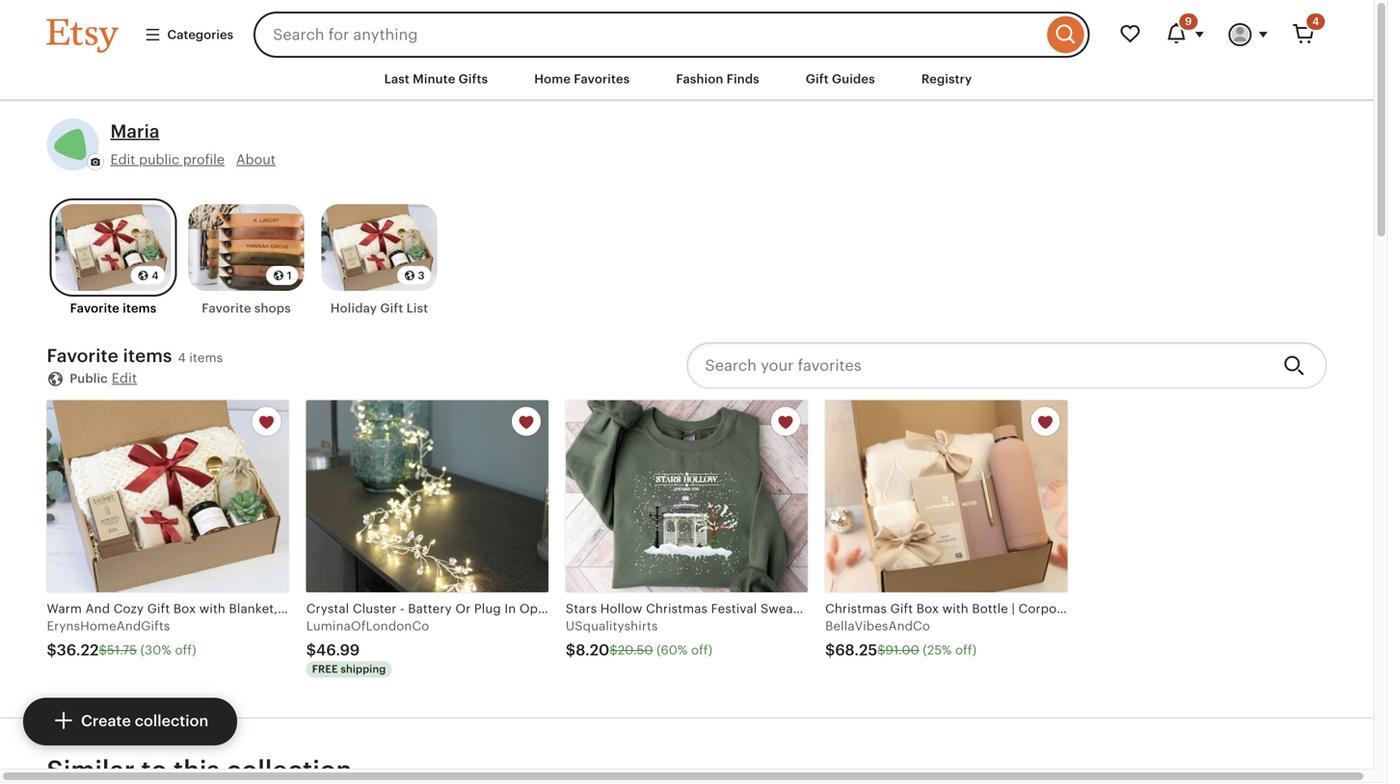Task type: describe. For each thing, give the bounding box(es) containing it.
edit public profile link
[[110, 150, 225, 169]]

profile
[[183, 152, 225, 167]]

free
[[312, 664, 338, 676]]

Search for anything text field
[[254, 12, 1043, 58]]

-
[[400, 602, 405, 616]]

(25%
[[923, 644, 952, 658]]

shops
[[254, 301, 291, 316]]

gifts
[[459, 72, 488, 86]]

maria button
[[110, 119, 160, 144]]

gift inside menu bar
[[806, 72, 829, 86]]

bellavibesandco $ 68.25 $ 91.00 (25% off)
[[825, 619, 977, 660]]

maria
[[110, 121, 160, 142]]

last minute gifts link
[[370, 62, 502, 97]]

finds
[[727, 72, 760, 86]]

gift guides link
[[791, 62, 890, 97]]

shipping
[[341, 664, 386, 676]]

plug
[[474, 602, 501, 616]]

4 link
[[1281, 12, 1327, 58]]

favorite for favorite shops
[[202, 301, 251, 316]]

Search your favorites text field
[[687, 343, 1268, 389]]

favorites
[[574, 72, 630, 86]]

off) for 36.22
[[175, 644, 196, 658]]

(60%
[[657, 644, 688, 658]]

favorite for favorite items 4 items
[[47, 346, 119, 366]]

collection
[[135, 713, 208, 730]]

about button
[[236, 150, 276, 169]]

(30%
[[140, 644, 171, 658]]

$ inside the "crystal cluster - battery or plug in operated fairy light string luminaoflondonco $ 46.99 free shipping"
[[306, 642, 316, 660]]

20.50
[[618, 644, 653, 658]]

4 inside the favorite items 4 items
[[178, 351, 186, 365]]

4 inside the "categories" banner
[[1312, 15, 1319, 27]]

8.20
[[576, 642, 610, 660]]

fairy
[[581, 602, 610, 616]]

light
[[614, 602, 645, 616]]

registry link
[[907, 62, 987, 97]]

last
[[384, 72, 410, 86]]

favorite shops
[[202, 301, 291, 316]]

1 vertical spatial 4
[[152, 270, 159, 282]]

holiday gift list
[[330, 301, 428, 316]]

public
[[139, 152, 179, 167]]

9 button
[[1153, 12, 1217, 58]]

last minute gifts
[[384, 72, 488, 86]]

36.22
[[57, 642, 99, 660]]

none search field inside the "categories" banner
[[254, 12, 1090, 58]]

favorite items 4 items
[[47, 346, 223, 366]]

fashion finds link
[[662, 62, 774, 97]]

91.00
[[886, 644, 919, 658]]

create
[[81, 713, 131, 730]]

erynshomeandgifts $ 36.22 $ 51.75 (30% off)
[[47, 619, 196, 660]]

erynshomeandgifts
[[47, 619, 170, 634]]



Task type: vqa. For each thing, say whether or not it's contained in the screenshot.
"a" to the bottom
no



Task type: locate. For each thing, give the bounding box(es) containing it.
1 vertical spatial gift
[[380, 301, 403, 316]]

crystal cluster - battery or plug in operated fairy light string image
[[306, 400, 548, 593]]

registry
[[921, 72, 972, 86]]

2 horizontal spatial 4
[[1312, 15, 1319, 27]]

off)
[[175, 644, 196, 658], [691, 644, 713, 658], [955, 644, 977, 658]]

string
[[648, 602, 685, 616]]

categories
[[167, 27, 233, 42]]

edit public profile
[[110, 152, 225, 167]]

$
[[47, 642, 57, 660], [306, 642, 316, 660], [566, 642, 576, 660], [825, 642, 835, 660], [99, 644, 107, 658], [610, 644, 618, 658], [878, 644, 886, 658]]

fashion
[[676, 72, 724, 86]]

edit
[[110, 152, 135, 167], [112, 370, 137, 386]]

or
[[455, 602, 471, 616]]

0 horizontal spatial 4
[[152, 270, 159, 282]]

home favorites
[[534, 72, 630, 86]]

crystal cluster - battery or plug in operated fairy light string luminaoflondonco $ 46.99 free shipping
[[306, 602, 685, 676]]

1 horizontal spatial gift
[[806, 72, 829, 86]]

off) right (60%
[[691, 644, 713, 658]]

gift guides
[[806, 72, 875, 86]]

cluster
[[353, 602, 397, 616]]

luminaoflondonco
[[306, 619, 429, 634]]

off) right (30%
[[175, 644, 196, 658]]

3
[[418, 270, 425, 282]]

4
[[1312, 15, 1319, 27], [152, 270, 159, 282], [178, 351, 186, 365]]

stars hollow christmas festival sweatshirt, christmas gifts, christmas tree shirt, christmas winter festival sweater, christmas tree sweater image
[[566, 400, 808, 593]]

usqualityshirts
[[566, 619, 658, 634]]

2 vertical spatial 4
[[178, 351, 186, 365]]

about
[[236, 152, 276, 167]]

items up the favorite items 4 items
[[123, 301, 157, 316]]

usqualityshirts $ 8.20 $ 20.50 (60% off)
[[566, 619, 713, 660]]

warm and cozy gift box with blanket, employee appreciation gift, fall care package, hygge gift box, personalized gift, handmade gifts image
[[47, 400, 289, 593]]

0 vertical spatial gift
[[806, 72, 829, 86]]

off) right (25%
[[955, 644, 977, 658]]

edit for edit
[[112, 370, 137, 386]]

fashion finds
[[676, 72, 760, 86]]

items for favorite items
[[123, 301, 157, 316]]

gift left guides
[[806, 72, 829, 86]]

guides
[[832, 72, 875, 86]]

gift left list
[[380, 301, 403, 316]]

items down favorite shops
[[189, 351, 223, 365]]

1 off) from the left
[[175, 644, 196, 658]]

categories banner
[[12, 0, 1362, 58]]

list
[[406, 301, 428, 316]]

edit down the favorite items 4 items
[[112, 370, 137, 386]]

46.99
[[316, 642, 360, 660]]

categories button
[[130, 17, 248, 52]]

gift
[[806, 72, 829, 86], [380, 301, 403, 316]]

christmas gift box with bottle | corporate gift set |  fall care package | hygge gift box with blanket | personalized gift image
[[825, 400, 1067, 593]]

2 horizontal spatial off)
[[955, 644, 977, 658]]

favorite
[[70, 301, 120, 316], [202, 301, 251, 316], [47, 346, 119, 366]]

favorite up public
[[47, 346, 119, 366]]

68.25
[[835, 642, 878, 660]]

1
[[287, 270, 292, 282]]

off) inside usqualityshirts $ 8.20 $ 20.50 (60% off)
[[691, 644, 713, 658]]

2 off) from the left
[[691, 644, 713, 658]]

items for favorite items 4 items
[[123, 346, 172, 366]]

public
[[70, 371, 108, 386]]

0 vertical spatial edit
[[110, 152, 135, 167]]

off) for 8.20
[[691, 644, 713, 658]]

minute
[[413, 72, 455, 86]]

bellavibesandco
[[825, 619, 930, 634]]

favorite for favorite items
[[70, 301, 120, 316]]

menu bar containing last minute gifts
[[12, 58, 1362, 101]]

off) inside bellavibesandco $ 68.25 $ 91.00 (25% off)
[[955, 644, 977, 658]]

None search field
[[254, 12, 1090, 58]]

favorite items
[[70, 301, 157, 316]]

favorite up the favorite items 4 items
[[70, 301, 120, 316]]

menu bar
[[12, 58, 1362, 101]]

battery
[[408, 602, 452, 616]]

1 horizontal spatial 4
[[178, 351, 186, 365]]

edit for edit public profile
[[110, 152, 135, 167]]

edit down maria button
[[110, 152, 135, 167]]

operated
[[519, 602, 578, 616]]

items
[[123, 301, 157, 316], [123, 346, 172, 366], [189, 351, 223, 365]]

edit button
[[112, 369, 137, 388]]

3 off) from the left
[[955, 644, 977, 658]]

holiday
[[330, 301, 377, 316]]

off) inside erynshomeandgifts $ 36.22 $ 51.75 (30% off)
[[175, 644, 196, 658]]

items inside the favorite items 4 items
[[189, 351, 223, 365]]

0 vertical spatial 4
[[1312, 15, 1319, 27]]

0 horizontal spatial off)
[[175, 644, 196, 658]]

1 vertical spatial edit
[[112, 370, 137, 386]]

favorite left shops
[[202, 301, 251, 316]]

create collection button
[[23, 699, 237, 746]]

crystal
[[306, 602, 349, 616]]

create collection
[[81, 713, 208, 730]]

home favorites link
[[520, 62, 644, 97]]

0 horizontal spatial gift
[[380, 301, 403, 316]]

home
[[534, 72, 571, 86]]

in
[[504, 602, 516, 616]]

9
[[1185, 15, 1192, 27]]

51.75
[[107, 644, 137, 658]]

items up 'edit' button
[[123, 346, 172, 366]]

off) for 68.25
[[955, 644, 977, 658]]

1 horizontal spatial off)
[[691, 644, 713, 658]]



